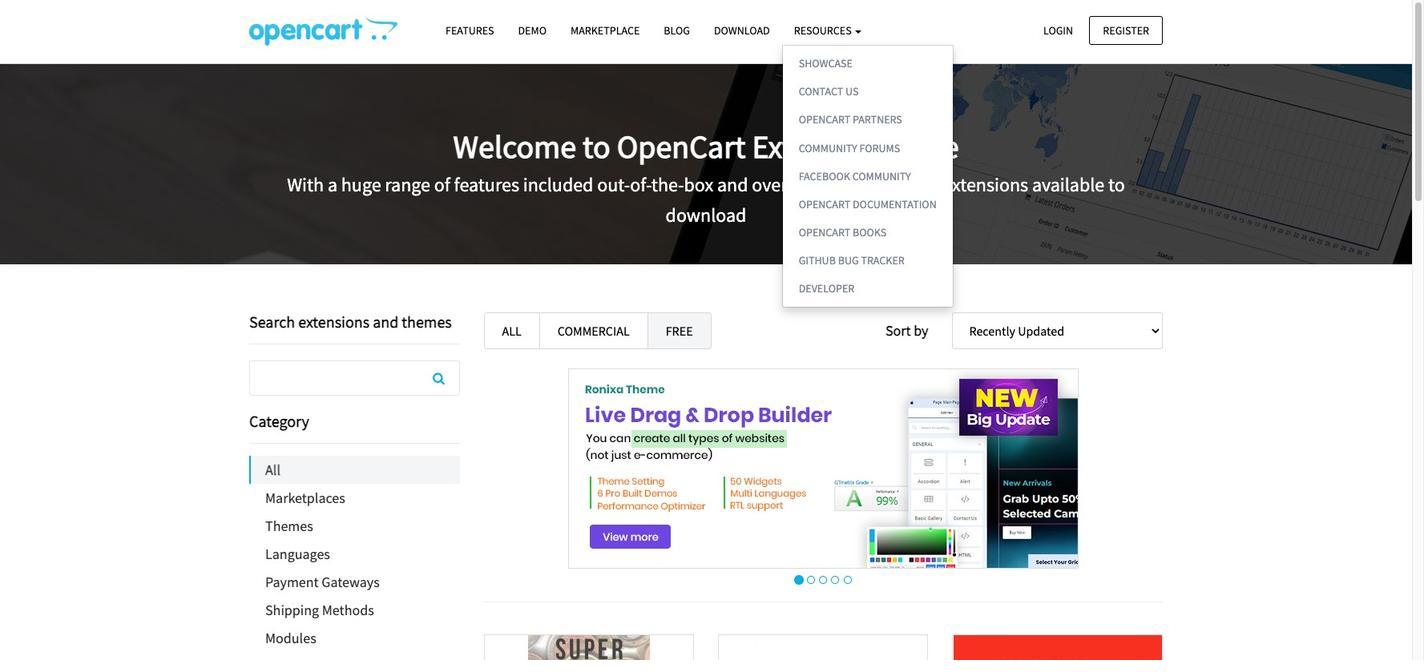 Task type: vqa. For each thing, say whether or not it's contained in the screenshot.
E-MAIL text field
no



Task type: describe. For each thing, give the bounding box(es) containing it.
of-
[[630, 172, 651, 197]]

opencart partners
[[799, 113, 902, 127]]

all for commercial
[[502, 323, 522, 339]]

13
[[791, 172, 810, 197]]

login link
[[1030, 16, 1087, 45]]

download
[[714, 23, 770, 38]]

payment
[[265, 573, 319, 592]]

modules link
[[249, 624, 460, 652]]

gateways
[[322, 573, 380, 592]]

1 vertical spatial to
[[1109, 172, 1125, 197]]

of
[[434, 172, 450, 197]]

features
[[454, 172, 519, 197]]

features
[[446, 23, 494, 38]]

forums
[[860, 141, 900, 155]]

register
[[1103, 23, 1149, 37]]

demo link
[[506, 17, 559, 45]]

languages link
[[249, 540, 460, 568]]

free link
[[647, 313, 711, 349]]

blog
[[664, 23, 690, 38]]

opencart partners link
[[783, 106, 953, 134]]

0 vertical spatial to
[[583, 126, 611, 166]]

showcase link
[[783, 50, 953, 78]]

opencart books
[[799, 225, 887, 240]]

download link
[[702, 17, 782, 45]]

documentation
[[853, 197, 937, 211]]

marketplaces link
[[249, 484, 460, 512]]

showcase
[[799, 56, 853, 71]]

included
[[523, 172, 593, 197]]

category
[[249, 411, 309, 431]]

github
[[799, 253, 836, 268]]

github bug tracker link
[[783, 247, 953, 275]]

commercial link
[[539, 313, 648, 349]]

extensions inside "welcome to opencart extension store with a huge range of features included out-of-the-box and over 13 000+ additional extensions available to download"
[[943, 172, 1028, 197]]

out-
[[597, 172, 630, 197]]

opencart for opencart documentation
[[799, 197, 851, 211]]

contact us link
[[783, 78, 953, 106]]

themes
[[402, 312, 452, 332]]

developer
[[799, 281, 855, 296]]

contact
[[799, 84, 843, 99]]

ronixa opencart theme builder image
[[568, 369, 1079, 569]]

features link
[[434, 17, 506, 45]]

download
[[666, 203, 747, 228]]

search extensions and themes
[[249, 312, 452, 332]]

marketplace
[[571, 23, 640, 38]]

community forums link
[[783, 134, 953, 162]]

bug
[[838, 253, 859, 268]]

commercial
[[558, 323, 630, 339]]

opencart for opencart books
[[799, 225, 851, 240]]

books
[[853, 225, 887, 240]]

us
[[846, 84, 859, 99]]

payment gateways
[[265, 573, 380, 592]]



Task type: locate. For each thing, give the bounding box(es) containing it.
themes link
[[249, 512, 460, 540]]

welcome
[[453, 126, 576, 166]]

1 horizontal spatial to
[[1109, 172, 1125, 197]]

welcome to opencart extension store with a huge range of features included out-of-the-box and over 13 000+ additional extensions available to download
[[287, 126, 1125, 228]]

1 vertical spatial extensions
[[298, 312, 370, 332]]

1 vertical spatial all
[[265, 461, 281, 479]]

0 horizontal spatial all
[[265, 461, 281, 479]]

1 horizontal spatial extensions
[[943, 172, 1028, 197]]

opencart documentation
[[799, 197, 937, 211]]

to
[[583, 126, 611, 166], [1109, 172, 1125, 197]]

themes
[[265, 517, 313, 535]]

a
[[328, 172, 337, 197]]

0 horizontal spatial extensions
[[298, 312, 370, 332]]

0 horizontal spatial all link
[[251, 456, 460, 484]]

free super duper eu vat exempt - works with gues.. image
[[485, 636, 693, 660]]

demo
[[518, 23, 547, 38]]

facebook community link
[[783, 162, 953, 191]]

search
[[249, 312, 295, 332]]

methods
[[322, 601, 374, 620]]

0 vertical spatial all link
[[484, 313, 540, 349]]

additional
[[856, 172, 939, 197]]

register link
[[1089, 16, 1163, 45]]

and inside "welcome to opencart extension store with a huge range of features included out-of-the-box and over 13 000+ additional extensions available to download"
[[717, 172, 748, 197]]

opencart for opencart partners
[[799, 113, 851, 127]]

login
[[1044, 23, 1073, 37]]

1 vertical spatial all link
[[251, 456, 460, 484]]

shipping methods link
[[249, 596, 460, 624]]

0 vertical spatial community
[[799, 141, 857, 155]]

sort
[[886, 321, 911, 340]]

marketplaces
[[265, 489, 345, 507]]

facebook
[[799, 169, 850, 183]]

to right 'available'
[[1109, 172, 1125, 197]]

opencart inside 'link'
[[799, 197, 851, 211]]

all for marketplaces
[[265, 461, 281, 479]]

all
[[502, 323, 522, 339], [265, 461, 281, 479]]

resources
[[794, 23, 854, 38]]

0 horizontal spatial to
[[583, 126, 611, 166]]

and left themes
[[373, 312, 399, 332]]

store
[[888, 126, 959, 166]]

opencart documentation link
[[783, 191, 953, 219]]

marketplace link
[[559, 17, 652, 45]]

github bug tracker
[[799, 253, 905, 268]]

community
[[799, 141, 857, 155], [853, 169, 911, 183]]

0 vertical spatial extensions
[[943, 172, 1028, 197]]

all link for commercial
[[484, 313, 540, 349]]

by
[[914, 321, 929, 340]]

shipping methods
[[265, 601, 374, 620]]

opencart down contact
[[799, 113, 851, 127]]

opencart extensions image
[[249, 17, 398, 46]]

0 horizontal spatial and
[[373, 312, 399, 332]]

0 vertical spatial and
[[717, 172, 748, 197]]

community up facebook
[[799, 141, 857, 155]]

sort by
[[886, 321, 929, 340]]

opencart books link
[[783, 219, 953, 247]]

developer link
[[783, 275, 953, 303]]

extensions right search
[[298, 312, 370, 332]]

resources link
[[782, 17, 874, 45]]

shipping
[[265, 601, 319, 620]]

1 horizontal spatial all link
[[484, 313, 540, 349]]

available
[[1032, 172, 1105, 197]]

with
[[287, 172, 324, 197]]

0 vertical spatial all
[[502, 323, 522, 339]]

000+
[[814, 172, 853, 197]]

show prices less tax/vat in checkout/cart image
[[954, 636, 1162, 660]]

huge
[[341, 172, 381, 197]]

over
[[752, 172, 788, 197]]

1 horizontal spatial all
[[502, 323, 522, 339]]

1 horizontal spatial and
[[717, 172, 748, 197]]

free
[[666, 323, 693, 339]]

opencart up the-
[[617, 126, 746, 166]]

extension
[[752, 126, 882, 166]]

the-
[[651, 172, 684, 197]]

opencart up github
[[799, 225, 851, 240]]

all link for marketplaces
[[251, 456, 460, 484]]

range
[[385, 172, 430, 197]]

and right box
[[717, 172, 748, 197]]

opencart
[[799, 113, 851, 127], [617, 126, 746, 166], [799, 197, 851, 211], [799, 225, 851, 240]]

languages
[[265, 545, 330, 563]]

all link
[[484, 313, 540, 349], [251, 456, 460, 484]]

search image
[[433, 372, 445, 385]]

partners
[[853, 113, 902, 127]]

to up "out-"
[[583, 126, 611, 166]]

payment gateways link
[[249, 568, 460, 596]]

opencart inside "welcome to opencart extension store with a huge range of features included out-of-the-box and over 13 000+ additional extensions available to download"
[[617, 126, 746, 166]]

and
[[717, 172, 748, 197], [373, 312, 399, 332]]

1 vertical spatial and
[[373, 312, 399, 332]]

modules
[[265, 629, 316, 648]]

simple affiliate page image
[[719, 636, 928, 660]]

extensions down store
[[943, 172, 1028, 197]]

facebook community
[[799, 169, 911, 183]]

1 vertical spatial community
[[853, 169, 911, 183]]

blog link
[[652, 17, 702, 45]]

community forums
[[799, 141, 900, 155]]

None text field
[[250, 361, 459, 395]]

extensions
[[943, 172, 1028, 197], [298, 312, 370, 332]]

tracker
[[861, 253, 905, 268]]

opencart down 000+
[[799, 197, 851, 211]]

contact us
[[799, 84, 859, 99]]

box
[[684, 172, 713, 197]]

community down forums on the right of page
[[853, 169, 911, 183]]



